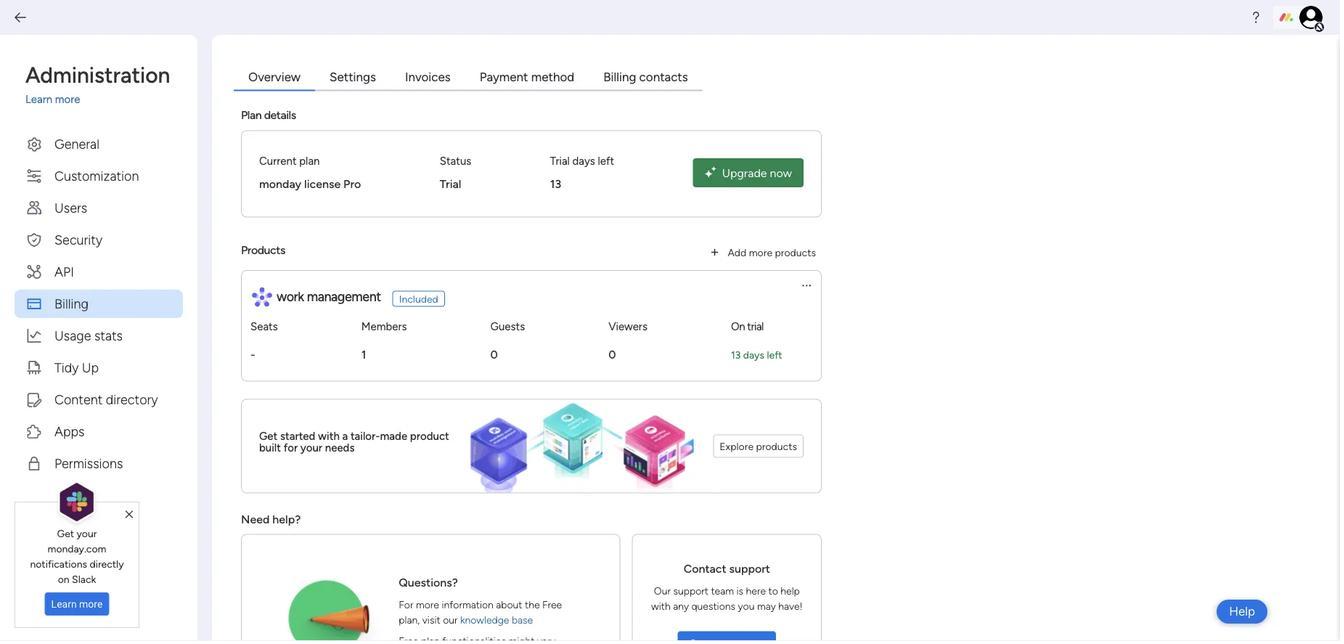 Task type: locate. For each thing, give the bounding box(es) containing it.
0 horizontal spatial get
[[57, 527, 74, 539]]

apps button
[[15, 417, 183, 445]]

on trial
[[731, 320, 764, 333]]

get for your
[[57, 527, 74, 539]]

a
[[342, 429, 348, 442]]

0 for viewers
[[609, 348, 616, 362]]

0 vertical spatial your
[[300, 441, 322, 454]]

plan
[[241, 108, 262, 122]]

1 vertical spatial products
[[756, 440, 797, 452]]

plan
[[299, 154, 320, 167]]

tailor-
[[351, 429, 380, 442]]

you
[[738, 600, 755, 612]]

billing inside button
[[54, 296, 89, 311]]

learn down administration
[[25, 93, 52, 106]]

plan details
[[241, 108, 296, 122]]

on
[[731, 320, 745, 333]]

1 vertical spatial learn
[[51, 598, 77, 610]]

1 vertical spatial 13
[[731, 349, 741, 361]]

1 0 from the left
[[490, 348, 498, 362]]

1 horizontal spatial support
[[729, 562, 770, 576]]

13 down on
[[731, 349, 741, 361]]

0 horizontal spatial left
[[598, 154, 614, 167]]

0 horizontal spatial 0
[[490, 348, 498, 362]]

0 horizontal spatial billing
[[54, 296, 89, 311]]

more for for more information about the free plan, visit our
[[416, 599, 439, 611]]

get left for
[[259, 429, 278, 442]]

13 for 13
[[550, 177, 561, 191]]

1 horizontal spatial get
[[259, 429, 278, 442]]

your right for
[[300, 441, 322, 454]]

get
[[259, 429, 278, 442], [57, 527, 74, 539]]

1 vertical spatial days
[[743, 349, 765, 361]]

customization button
[[15, 162, 183, 190]]

usage
[[54, 327, 91, 343]]

0 horizontal spatial your
[[77, 527, 97, 539]]

more inside "for more information about the free plan, visit our"
[[416, 599, 439, 611]]

get inside get started with a tailor-made product built for your needs
[[259, 429, 278, 442]]

current
[[259, 154, 297, 167]]

learn down on
[[51, 598, 77, 610]]

base
[[512, 614, 533, 626]]

0 vertical spatial days
[[573, 154, 595, 167]]

more right add
[[749, 246, 773, 258]]

for
[[284, 441, 298, 454]]

settings link
[[315, 64, 391, 91]]

for more information about the free plan, visit our
[[399, 599, 562, 626]]

1 horizontal spatial 13
[[731, 349, 741, 361]]

explore products
[[720, 440, 797, 452]]

support up any
[[673, 585, 709, 597]]

seats
[[250, 320, 278, 333]]

included
[[399, 293, 438, 305]]

work
[[277, 289, 304, 305]]

trial days left
[[550, 154, 614, 167]]

help
[[1229, 604, 1255, 619]]

plan,
[[399, 614, 420, 626]]

billing left contacts
[[604, 69, 636, 84]]

help button
[[1217, 600, 1268, 624]]

2 0 from the left
[[609, 348, 616, 362]]

0 horizontal spatial 13
[[550, 177, 561, 191]]

1 horizontal spatial your
[[300, 441, 322, 454]]

content directory button
[[15, 385, 183, 413]]

get up monday.com
[[57, 527, 74, 539]]

with
[[318, 429, 340, 442], [651, 600, 671, 612]]

1 vertical spatial left
[[767, 349, 782, 361]]

viewers
[[609, 320, 648, 333]]

1 vertical spatial with
[[651, 600, 671, 612]]

back to workspace image
[[13, 10, 28, 25]]

invoices
[[405, 69, 451, 84]]

administration learn more
[[25, 62, 170, 106]]

0 for guests
[[490, 348, 498, 362]]

more down administration
[[55, 93, 80, 106]]

billing for billing
[[54, 296, 89, 311]]

left
[[598, 154, 614, 167], [767, 349, 782, 361]]

support inside our support team is here to help with any questions you may have!
[[673, 585, 709, 597]]

1 horizontal spatial billing
[[604, 69, 636, 84]]

get started with a tailor-made product built for your needs
[[259, 429, 449, 454]]

13 days left
[[731, 349, 782, 361]]

products up menu icon
[[775, 246, 816, 258]]

our
[[443, 614, 458, 626]]

trial for trial
[[440, 177, 461, 191]]

1 horizontal spatial trial
[[550, 154, 570, 167]]

0
[[490, 348, 498, 362], [609, 348, 616, 362]]

0 down guests
[[490, 348, 498, 362]]

1 vertical spatial trial
[[440, 177, 461, 191]]

13 down trial days left
[[550, 177, 561, 191]]

pro
[[343, 177, 361, 191]]

billing contacts
[[604, 69, 688, 84]]

1 vertical spatial support
[[673, 585, 709, 597]]

with down our
[[651, 600, 671, 612]]

support up 'here'
[[729, 562, 770, 576]]

content
[[54, 391, 103, 407]]

1 vertical spatial super center image
[[288, 573, 387, 641]]

1 vertical spatial get
[[57, 527, 74, 539]]

more down the 'slack' at the left
[[79, 598, 103, 610]]

more up visit
[[416, 599, 439, 611]]

your up monday.com
[[77, 527, 97, 539]]

tidy up
[[54, 359, 99, 375]]

more inside 'administration learn more'
[[55, 93, 80, 106]]

for
[[399, 599, 413, 611]]

1 horizontal spatial super center image
[[453, 400, 699, 493]]

settings
[[330, 69, 376, 84]]

0 horizontal spatial trial
[[440, 177, 461, 191]]

with left a
[[318, 429, 340, 442]]

get inside get your monday.com notifications directly on slack
[[57, 527, 74, 539]]

work management
[[277, 289, 381, 305]]

more inside button
[[79, 598, 103, 610]]

more inside button
[[749, 246, 773, 258]]

products inside button
[[775, 246, 816, 258]]

0 vertical spatial left
[[598, 154, 614, 167]]

up
[[82, 359, 99, 375]]

0 vertical spatial with
[[318, 429, 340, 442]]

support
[[729, 562, 770, 576], [673, 585, 709, 597]]

on
[[58, 573, 69, 585]]

now
[[770, 166, 792, 180]]

0 horizontal spatial support
[[673, 585, 709, 597]]

learn
[[25, 93, 52, 106], [51, 598, 77, 610]]

super center image
[[453, 400, 699, 493], [288, 573, 387, 641]]

products right 'explore'
[[756, 440, 797, 452]]

upgrade
[[722, 166, 767, 180]]

0 vertical spatial billing
[[604, 69, 636, 84]]

directly
[[90, 558, 124, 570]]

0 vertical spatial products
[[775, 246, 816, 258]]

0 vertical spatial 13
[[550, 177, 561, 191]]

upgrade stars new image
[[705, 167, 716, 179]]

1 horizontal spatial with
[[651, 600, 671, 612]]

about
[[496, 599, 522, 611]]

0 vertical spatial super center image
[[453, 400, 699, 493]]

details
[[264, 108, 296, 122]]

knowledge
[[460, 614, 509, 626]]

products inside button
[[756, 440, 797, 452]]

0 down viewers
[[609, 348, 616, 362]]

1 horizontal spatial left
[[767, 349, 782, 361]]

questions
[[692, 600, 736, 612]]

0 vertical spatial trial
[[550, 154, 570, 167]]

free
[[542, 599, 562, 611]]

products
[[241, 243, 285, 257]]

billing up usage
[[54, 296, 89, 311]]

1 vertical spatial your
[[77, 527, 97, 539]]

1 horizontal spatial days
[[743, 349, 765, 361]]

0 horizontal spatial super center image
[[288, 573, 387, 641]]

-
[[250, 348, 255, 362]]

your
[[300, 441, 322, 454], [77, 527, 97, 539]]

get your monday.com notifications directly on slack
[[30, 527, 124, 585]]

get for started
[[259, 429, 278, 442]]

gary orlando image
[[1300, 6, 1323, 29]]

monday license pro
[[259, 177, 361, 191]]

customization
[[54, 168, 139, 183]]

with inside get started with a tailor-made product built for your needs
[[318, 429, 340, 442]]

information
[[442, 599, 494, 611]]

1 vertical spatial billing
[[54, 296, 89, 311]]

your inside get started with a tailor-made product built for your needs
[[300, 441, 322, 454]]

add more products button
[[702, 241, 822, 264]]

needs
[[325, 441, 355, 454]]

days for 13
[[743, 349, 765, 361]]

tidy
[[54, 359, 79, 375]]

0 vertical spatial get
[[259, 429, 278, 442]]

0 vertical spatial learn
[[25, 93, 52, 106]]

1 horizontal spatial 0
[[609, 348, 616, 362]]

learn inside 'administration learn more'
[[25, 93, 52, 106]]

contacts
[[639, 69, 688, 84]]

0 vertical spatial support
[[729, 562, 770, 576]]

0 horizontal spatial with
[[318, 429, 340, 442]]

0 horizontal spatial days
[[573, 154, 595, 167]]

status
[[440, 154, 471, 167]]



Task type: vqa. For each thing, say whether or not it's contained in the screenshot.


Task type: describe. For each thing, give the bounding box(es) containing it.
permissions button
[[15, 449, 183, 477]]

contact support
[[684, 562, 770, 576]]

members
[[361, 320, 407, 333]]

product
[[410, 429, 449, 442]]

questions?
[[399, 576, 458, 590]]

learn more link
[[25, 91, 183, 108]]

security button
[[15, 225, 183, 254]]

left for 13 days left
[[767, 349, 782, 361]]

menu image
[[801, 280, 812, 291]]

guests
[[490, 320, 525, 333]]

administration
[[25, 62, 170, 88]]

payment method
[[480, 69, 574, 84]]

slack
[[72, 573, 96, 585]]

usage stats
[[54, 327, 123, 343]]

payment
[[480, 69, 528, 84]]

api
[[54, 264, 74, 279]]

support for contact
[[729, 562, 770, 576]]

management
[[307, 289, 381, 305]]

contact
[[684, 562, 727, 576]]

apps
[[54, 423, 85, 439]]

security
[[54, 232, 102, 247]]

overview link
[[234, 64, 315, 91]]

users
[[54, 200, 87, 215]]

more for add more products
[[749, 246, 773, 258]]

left for trial days left
[[598, 154, 614, 167]]

dapulse x slim image
[[125, 508, 133, 521]]

general
[[54, 136, 99, 151]]

explore products button
[[713, 435, 804, 458]]

help?
[[272, 513, 301, 526]]

add
[[728, 246, 747, 258]]

your inside get your monday.com notifications directly on slack
[[77, 527, 97, 539]]

directory
[[106, 391, 158, 407]]

our support team is here to help with any questions you may have!
[[651, 585, 803, 612]]

notifications
[[30, 558, 87, 570]]

any
[[673, 600, 689, 612]]

our
[[654, 585, 671, 597]]

help image
[[1249, 10, 1263, 25]]

trial for trial days left
[[550, 154, 570, 167]]

learn more button
[[45, 592, 109, 616]]

knowledge base
[[460, 614, 533, 626]]

billing contacts link
[[589, 64, 703, 91]]

monday.com
[[48, 542, 106, 555]]

days for trial
[[573, 154, 595, 167]]

learn inside learn more button
[[51, 598, 77, 610]]

monday
[[259, 177, 301, 191]]

help
[[781, 585, 800, 597]]

add more products
[[728, 246, 816, 258]]

content directory
[[54, 391, 158, 407]]

stats
[[94, 327, 123, 343]]

users button
[[15, 193, 183, 222]]

billing for billing contacts
[[604, 69, 636, 84]]

method
[[531, 69, 574, 84]]

upgrade now
[[722, 166, 792, 180]]

permissions
[[54, 455, 123, 471]]

usage stats button
[[15, 321, 183, 350]]

trial
[[747, 320, 764, 333]]

visit
[[422, 614, 440, 626]]

billing button
[[15, 289, 183, 318]]

made
[[380, 429, 407, 442]]

need
[[241, 513, 270, 526]]

invoices link
[[391, 64, 465, 91]]

started
[[280, 429, 315, 442]]

is
[[737, 585, 744, 597]]

more for learn more
[[79, 598, 103, 610]]

explore
[[720, 440, 754, 452]]

support for our
[[673, 585, 709, 597]]

with inside our support team is here to help with any questions you may have!
[[651, 600, 671, 612]]

built
[[259, 441, 281, 454]]

1
[[361, 348, 366, 362]]

13 for 13 days left
[[731, 349, 741, 361]]

may
[[757, 600, 776, 612]]

general button
[[15, 130, 183, 158]]

current plan
[[259, 154, 320, 167]]

the
[[525, 599, 540, 611]]

have!
[[779, 600, 803, 612]]



